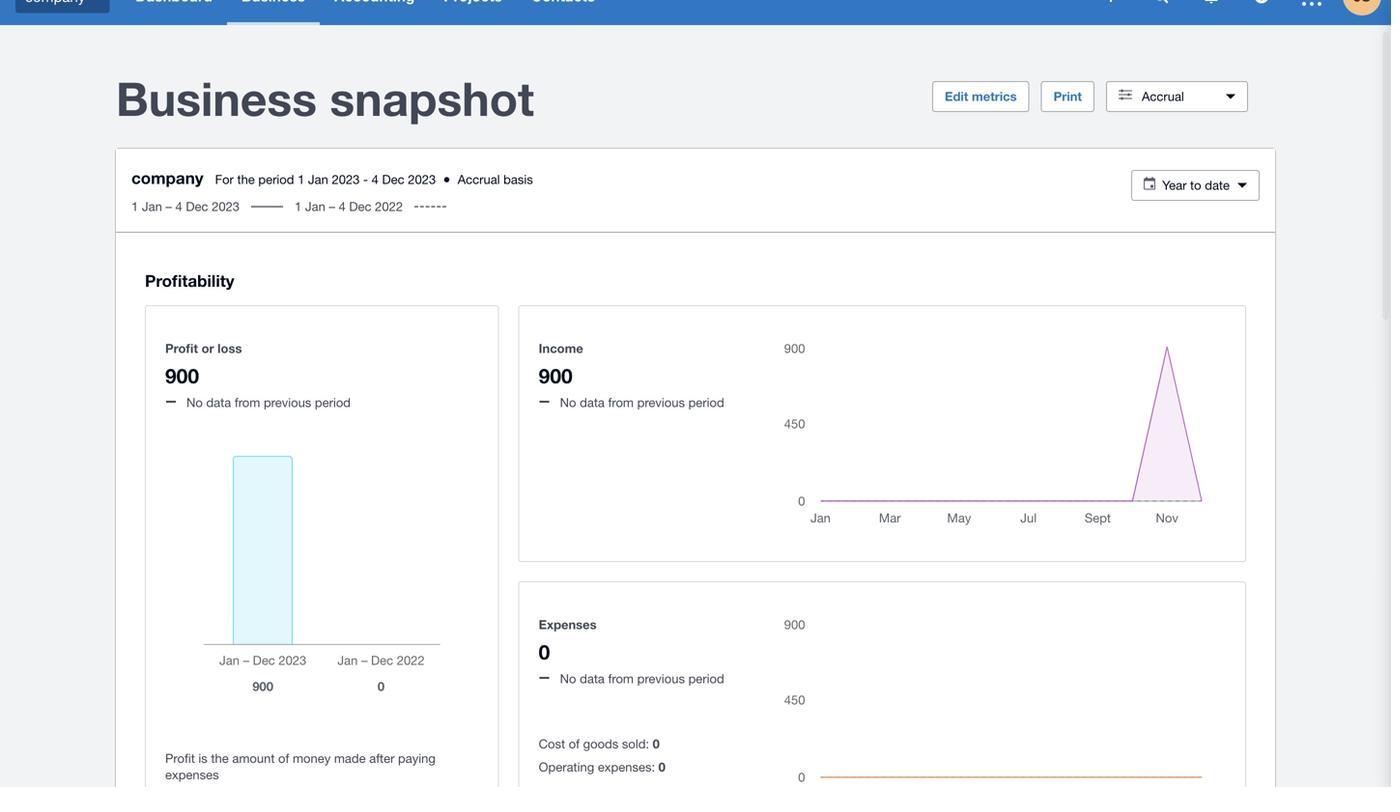 Task type: describe. For each thing, give the bounding box(es) containing it.
1 for 1 jan – 4 dec 2022
[[295, 199, 302, 214]]

cost
[[539, 736, 565, 751]]

dec for 1 jan – 4 dec 2022
[[349, 199, 371, 214]]

after
[[369, 751, 395, 766]]

goods
[[583, 736, 618, 751]]

is
[[198, 751, 208, 766]]

data for 900
[[580, 395, 605, 410]]

2 vertical spatial 0
[[658, 760, 665, 774]]

for the period 1 jan 2023 - 4 dec 2023  ●  accrual basis
[[215, 172, 533, 187]]

1 jan – 4 dec 2022
[[295, 199, 403, 214]]

expenses 0
[[539, 617, 597, 664]]

profit or loss 900
[[165, 341, 242, 388]]

year
[[1162, 178, 1187, 193]]

2023 for dec
[[212, 199, 240, 214]]

from for or
[[235, 395, 260, 410]]

3 svg image from the left
[[1254, 0, 1269, 3]]

edit
[[945, 89, 968, 104]]

no for 900
[[560, 395, 576, 410]]

no data from previous period for 0
[[560, 671, 724, 686]]

expenses
[[165, 768, 219, 783]]

metrics
[[972, 89, 1017, 104]]

of inside profit is the amount of money made after paying expenses
[[278, 751, 289, 766]]

expenses:
[[598, 760, 655, 774]]

edit metrics button
[[932, 81, 1029, 112]]

2023 for jan
[[332, 172, 360, 187]]

profit is the amount of money made after paying expenses
[[165, 751, 435, 783]]

svg image
[[1105, 0, 1117, 2]]

period for 0
[[688, 671, 724, 686]]

jan up 1 jan – 4 dec 2022
[[308, 172, 328, 187]]

paying
[[398, 751, 435, 766]]

loss
[[218, 341, 242, 356]]

print button
[[1041, 81, 1094, 112]]

-
[[363, 172, 368, 187]]

profitability
[[145, 271, 234, 290]]

or
[[201, 341, 214, 356]]

to
[[1190, 178, 1201, 193]]

900 inside income 900
[[539, 363, 573, 388]]

2 svg image from the left
[[1205, 0, 1218, 3]]

from for 0
[[608, 671, 634, 686]]

of inside cost of goods sold: 0 operating expenses: 0
[[569, 736, 580, 751]]

no data from previous period for or
[[186, 395, 351, 410]]

basis
[[503, 172, 533, 187]]

profit for amount
[[165, 751, 195, 766]]

amount
[[232, 751, 275, 766]]

snapshot
[[330, 71, 534, 126]]

accrual button
[[1106, 81, 1248, 112]]

1 for 1 jan – 4 dec 2023
[[131, 199, 138, 214]]

1 up 1 jan – 4 dec 2022
[[298, 172, 305, 187]]

sold:
[[622, 736, 649, 751]]

previous for or
[[264, 395, 311, 410]]

1 vertical spatial 0
[[653, 736, 660, 751]]



Task type: locate. For each thing, give the bounding box(es) containing it.
0 right expenses:
[[658, 760, 665, 774]]

company
[[131, 168, 203, 187]]

the
[[237, 172, 255, 187], [211, 751, 229, 766]]

profit for 900
[[165, 341, 198, 356]]

0 horizontal spatial 2023
[[212, 199, 240, 214]]

1
[[298, 172, 305, 187], [131, 199, 138, 214], [295, 199, 302, 214]]

4 for 1 jan – 4 dec 2023
[[175, 199, 182, 214]]

the right is
[[211, 751, 229, 766]]

1 horizontal spatial dec
[[349, 199, 371, 214]]

of
[[569, 736, 580, 751], [278, 751, 289, 766]]

– for 4 dec 2022
[[329, 199, 335, 214]]

900 down income
[[539, 363, 573, 388]]

data down profit or loss 900
[[206, 395, 231, 410]]

period
[[258, 172, 294, 187], [315, 395, 351, 410], [688, 395, 724, 410], [688, 671, 724, 686]]

no data from previous period for 900
[[560, 395, 724, 410]]

4 down company
[[175, 199, 182, 214]]

4 down for the period 1 jan 2023 - 4 dec 2023  ●  accrual basis
[[339, 199, 346, 214]]

–
[[166, 199, 172, 214], [329, 199, 335, 214]]

1 vertical spatial accrual
[[458, 172, 500, 187]]

0 horizontal spatial 900
[[165, 363, 199, 388]]

2 – from the left
[[329, 199, 335, 214]]

previous
[[264, 395, 311, 410], [637, 395, 685, 410], [637, 671, 685, 686]]

expenses
[[539, 617, 597, 632]]

dec for 1 jan – 4 dec 2023
[[186, 199, 208, 214]]

no data from previous period
[[186, 395, 351, 410], [560, 395, 724, 410], [560, 671, 724, 686]]

0 horizontal spatial –
[[166, 199, 172, 214]]

0 horizontal spatial 4
[[175, 199, 182, 214]]

of right cost
[[569, 736, 580, 751]]

0 vertical spatial 0
[[539, 640, 550, 664]]

profit inside profit or loss 900
[[165, 341, 198, 356]]

1 vertical spatial profit
[[165, 751, 195, 766]]

0 down expenses
[[539, 640, 550, 664]]

0 vertical spatial the
[[237, 172, 255, 187]]

no down expenses 0 at the bottom of the page
[[560, 671, 576, 686]]

– down for the period 1 jan 2023 - 4 dec 2023  ●  accrual basis
[[329, 199, 335, 214]]

profit
[[165, 341, 198, 356], [165, 751, 195, 766]]

1 down for the period 1 jan 2023 - 4 dec 2023  ●  accrual basis
[[295, 199, 302, 214]]

1 svg image from the left
[[1154, 0, 1168, 3]]

1 – from the left
[[166, 199, 172, 214]]

print
[[1054, 89, 1082, 104]]

cost of goods sold: 0 operating expenses: 0
[[539, 736, 665, 774]]

900 down profitability
[[165, 363, 199, 388]]

0 inside expenses 0
[[539, 640, 550, 664]]

svg image
[[1154, 0, 1168, 3], [1205, 0, 1218, 3], [1254, 0, 1269, 3], [1302, 0, 1321, 6]]

accrual left basis
[[458, 172, 500, 187]]

data for or
[[206, 395, 231, 410]]

4 right -
[[372, 172, 379, 187]]

no for or
[[186, 395, 203, 410]]

from for 900
[[608, 395, 634, 410]]

– for 4 dec 2023
[[166, 199, 172, 214]]

0 horizontal spatial the
[[211, 751, 229, 766]]

no for 0
[[560, 671, 576, 686]]

1 900 from the left
[[165, 363, 199, 388]]

1 horizontal spatial 900
[[539, 363, 573, 388]]

2 900 from the left
[[539, 363, 573, 388]]

jan
[[308, 172, 328, 187], [142, 199, 162, 214], [305, 199, 325, 214]]

900
[[165, 363, 199, 388], [539, 363, 573, 388]]

dec down -
[[349, 199, 371, 214]]

– down company
[[166, 199, 172, 214]]

no data from previous period up sold:
[[560, 671, 724, 686]]

no
[[186, 395, 203, 410], [560, 395, 576, 410], [560, 671, 576, 686]]

2 horizontal spatial dec
[[382, 172, 404, 187]]

accrual inside popup button
[[1142, 89, 1184, 104]]

0
[[539, 640, 550, 664], [653, 736, 660, 751], [658, 760, 665, 774]]

from
[[235, 395, 260, 410], [608, 395, 634, 410], [608, 671, 634, 686]]

1 jan – 4 dec 2023
[[131, 199, 240, 214]]

accrual
[[1142, 89, 1184, 104], [458, 172, 500, 187]]

2023 left -
[[332, 172, 360, 187]]

dec up "2022"
[[382, 172, 404, 187]]

profit inside profit is the amount of money made after paying expenses
[[165, 751, 195, 766]]

1 profit from the top
[[165, 341, 198, 356]]

0 horizontal spatial accrual
[[458, 172, 500, 187]]

profit up expenses
[[165, 751, 195, 766]]

0 horizontal spatial dec
[[186, 199, 208, 214]]

jan for 1 jan – 4 dec 2022
[[305, 199, 325, 214]]

date
[[1205, 178, 1230, 193]]

2 horizontal spatial 2023
[[408, 172, 436, 187]]

2023 down for
[[212, 199, 240, 214]]

4 for 1 jan – 4 dec 2022
[[339, 199, 346, 214]]

edit metrics
[[945, 89, 1017, 104]]

period for or
[[315, 395, 351, 410]]

0 vertical spatial profit
[[165, 341, 198, 356]]

1 horizontal spatial of
[[569, 736, 580, 751]]

no data from previous period down loss
[[186, 395, 351, 410]]

0 horizontal spatial of
[[278, 751, 289, 766]]

the right for
[[237, 172, 255, 187]]

data down income 900
[[580, 395, 605, 410]]

0 right sold:
[[653, 736, 660, 751]]

0 vertical spatial accrual
[[1142, 89, 1184, 104]]

of left "money"
[[278, 751, 289, 766]]

jan down company
[[142, 199, 162, 214]]

made
[[334, 751, 366, 766]]

4
[[372, 172, 379, 187], [175, 199, 182, 214], [339, 199, 346, 214]]

4 svg image from the left
[[1302, 0, 1321, 6]]

1 down company
[[131, 199, 138, 214]]

year to date button
[[1131, 170, 1260, 201]]

2 profit from the top
[[165, 751, 195, 766]]

year to date
[[1162, 178, 1230, 193]]

1 horizontal spatial accrual
[[1142, 89, 1184, 104]]

dec down company
[[186, 199, 208, 214]]

business snapshot
[[116, 71, 534, 126]]

dec
[[382, 172, 404, 187], [186, 199, 208, 214], [349, 199, 371, 214]]

no data from previous period down income 900
[[560, 395, 724, 410]]

2023
[[332, 172, 360, 187], [408, 172, 436, 187], [212, 199, 240, 214]]

no down profit or loss 900
[[186, 395, 203, 410]]

the inside profit is the amount of money made after paying expenses
[[211, 751, 229, 766]]

accrual up 'year'
[[1142, 89, 1184, 104]]

previous for 900
[[637, 395, 685, 410]]

2023 right -
[[408, 172, 436, 187]]

1 vertical spatial the
[[211, 751, 229, 766]]

period for 900
[[688, 395, 724, 410]]

jan for 1 jan – 4 dec 2023
[[142, 199, 162, 214]]

data
[[206, 395, 231, 410], [580, 395, 605, 410], [580, 671, 605, 686]]

income 900
[[539, 341, 583, 388]]

data down expenses 0 at the bottom of the page
[[580, 671, 605, 686]]

2022
[[375, 199, 403, 214]]

jan down for the period 1 jan 2023 - 4 dec 2023  ●  accrual basis
[[305, 199, 325, 214]]

1 horizontal spatial –
[[329, 199, 335, 214]]

data for 0
[[580, 671, 605, 686]]

2 horizontal spatial 4
[[372, 172, 379, 187]]

900 inside profit or loss 900
[[165, 363, 199, 388]]

profit left or
[[165, 341, 198, 356]]

1 horizontal spatial 4
[[339, 199, 346, 214]]

1 horizontal spatial the
[[237, 172, 255, 187]]

no down income 900
[[560, 395, 576, 410]]

previous for 0
[[637, 671, 685, 686]]

money
[[293, 751, 331, 766]]

1 horizontal spatial 2023
[[332, 172, 360, 187]]

operating
[[539, 760, 594, 774]]

business
[[116, 71, 317, 126]]

for
[[215, 172, 234, 187]]

income
[[539, 341, 583, 356]]



Task type: vqa. For each thing, say whether or not it's contained in the screenshot.
the 'money'
yes



